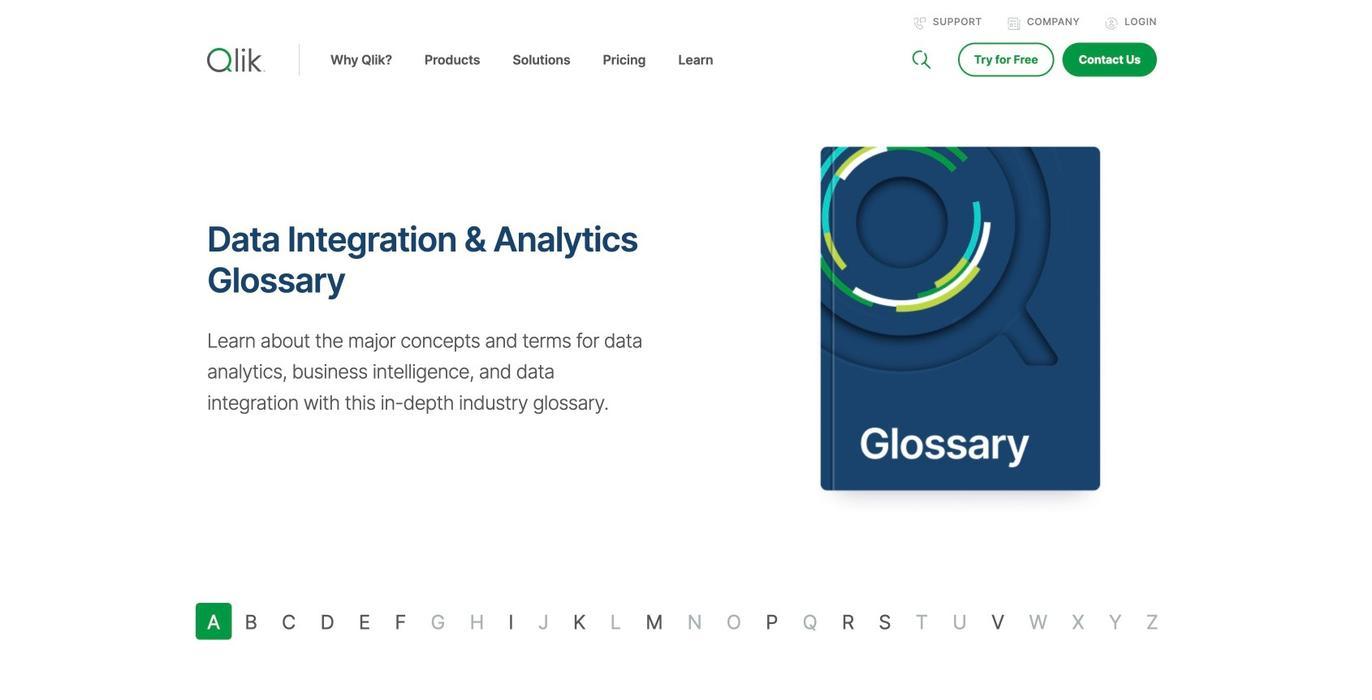 Task type: locate. For each thing, give the bounding box(es) containing it.
data integration & analytics glossary - hero image image
[[694, 96, 1266, 543]]

support image
[[914, 17, 927, 30]]

company image
[[1008, 17, 1021, 30]]



Task type: describe. For each thing, give the bounding box(es) containing it.
login image
[[1106, 17, 1118, 30]]

qlik image
[[207, 48, 266, 72]]



